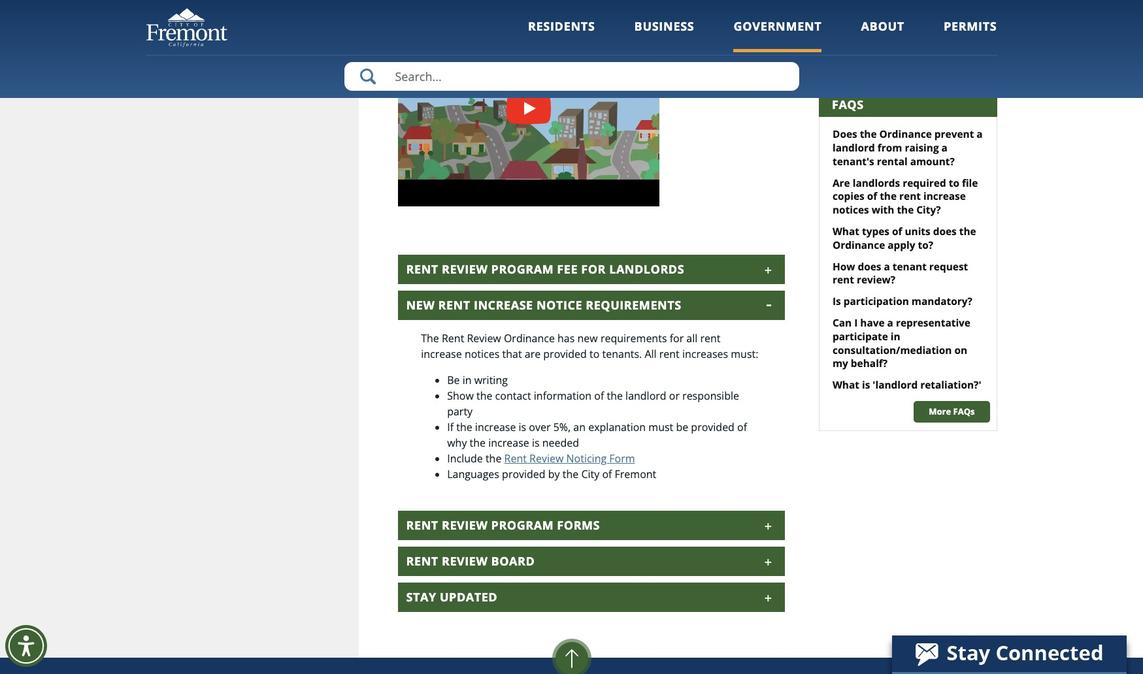 Task type: locate. For each thing, give the bounding box(es) containing it.
provided right be
[[691, 420, 735, 435]]

landlord left from
[[833, 141, 875, 155]]

a inside the how does a tenant request rent review?
[[884, 260, 890, 274]]

1 horizontal spatial in
[[891, 330, 901, 344]]

Search text field
[[344, 62, 799, 91]]

rent right new
[[438, 297, 470, 313]]

government link
[[734, 18, 822, 52]]

tenant
[[893, 260, 927, 274]]

faqs up does
[[832, 96, 864, 112]]

of right copies
[[867, 190, 877, 204]]

rent right include
[[504, 452, 527, 466]]

for
[[581, 262, 606, 277], [670, 331, 684, 346]]

to left file on the top right of page
[[949, 176, 960, 190]]

increase down the
[[421, 347, 462, 362]]

ordinance inside the rent review ordinance has new requirements for all rent increase notices that are provided to tenants. all rent increases must:
[[504, 331, 555, 346]]

0 horizontal spatial does
[[858, 260, 882, 274]]

1 horizontal spatial does
[[933, 225, 957, 239]]

a right raising
[[942, 141, 948, 155]]

by
[[548, 467, 560, 482]]

1 vertical spatial ordinance
[[833, 238, 885, 252]]

rent up rent review board
[[406, 518, 438, 533]]

file
[[962, 176, 978, 190]]

over
[[529, 420, 551, 435]]

fee
[[557, 262, 578, 277]]

0 vertical spatial to
[[949, 176, 960, 190]]

units
[[905, 225, 931, 239]]

1 vertical spatial to
[[590, 347, 600, 362]]

writing
[[474, 373, 508, 388]]

1 horizontal spatial to
[[949, 176, 960, 190]]

residents
[[528, 18, 595, 34]]

housing
[[932, 63, 957, 72]]

needed
[[542, 436, 579, 450]]

in right have
[[891, 330, 901, 344]]

apply
[[888, 238, 915, 252]]

the right does
[[860, 128, 877, 141]]

1 program from the top
[[491, 262, 554, 277]]

0 vertical spatial landlord
[[833, 141, 875, 155]]

the right if
[[456, 420, 472, 435]]

review up rent review board
[[442, 518, 488, 533]]

be
[[676, 420, 688, 435]]

the up request
[[959, 225, 976, 239]]

program
[[491, 262, 554, 277], [491, 518, 554, 533]]

0 vertical spatial for
[[581, 262, 606, 277]]

tab list containing rent review program fee for landlords
[[398, 255, 785, 613]]

review
[[442, 262, 488, 277], [467, 331, 501, 346], [530, 452, 564, 466], [442, 518, 488, 533], [442, 554, 488, 569]]

0 horizontal spatial to
[[590, 347, 600, 362]]

0 vertical spatial faqs
[[832, 96, 864, 112]]

must
[[649, 420, 673, 435]]

review for rent review board
[[442, 554, 488, 569]]

the right with
[[897, 203, 914, 217]]

0 horizontal spatial landlord
[[626, 389, 667, 403]]

1 vertical spatial for
[[670, 331, 684, 346]]

all
[[645, 347, 657, 362]]

is left "over" on the bottom left of the page
[[519, 420, 526, 435]]

ordinance up the are
[[504, 331, 555, 346]]

is down "over" on the bottom left of the page
[[532, 436, 540, 450]]

about
[[861, 18, 905, 34]]

that
[[502, 347, 522, 362]]

be in writing show the contact information of the landlord or responsible party if the increase is over 5%, an explanation must be provided of why the increase is needed include the rent review noticing form languages provided by the city of fremont
[[447, 373, 747, 482]]

1 horizontal spatial landlord
[[833, 141, 875, 155]]

landlord
[[833, 141, 875, 155], [626, 389, 667, 403]]

does
[[833, 128, 857, 141]]

faqs right more
[[953, 406, 975, 418]]

of left units
[[892, 225, 902, 239]]

provided left by
[[502, 467, 546, 482]]

0 vertical spatial does
[[933, 225, 957, 239]]

to down 'new'
[[590, 347, 600, 362]]

1 vertical spatial in
[[463, 373, 472, 388]]

stay
[[406, 590, 437, 605]]

a
[[977, 128, 983, 141], [942, 141, 948, 155], [884, 260, 890, 274], [887, 316, 894, 330]]

in inside be in writing show the contact information of the landlord or responsible party if the increase is over 5%, an explanation must be provided of why the increase is needed include the rent review noticing form languages provided by the city of fremont
[[463, 373, 472, 388]]

notices down 'are'
[[833, 203, 869, 217]]

increase inside are landlords required to file copies of the rent increase notices with the city?
[[924, 190, 966, 204]]

rent right all on the bottom right of page
[[659, 347, 680, 362]]

rent review noticing form link
[[504, 452, 635, 466]]

0 horizontal spatial is
[[519, 420, 526, 435]]

0 vertical spatial is
[[862, 379, 870, 392]]

tab list
[[398, 255, 785, 613]]

1 vertical spatial notices
[[465, 347, 500, 362]]

notices inside the rent review ordinance has new requirements for all rent increase notices that are provided to tenants. all rent increases must:
[[465, 347, 500, 362]]

notices up writing
[[465, 347, 500, 362]]

1 vertical spatial program
[[491, 518, 554, 533]]

ordinance up how
[[833, 238, 885, 252]]

1 horizontal spatial is
[[532, 436, 540, 450]]

the up languages
[[486, 452, 502, 466]]

0 vertical spatial ordinance
[[880, 128, 932, 141]]

review inside the rent review ordinance has new requirements for all rent increase notices that are provided to tenants. all rent increases must:
[[467, 331, 501, 346]]

i
[[855, 316, 858, 330]]

city
[[581, 467, 600, 482]]

notices
[[833, 203, 869, 217], [465, 347, 500, 362]]

review up by
[[530, 452, 564, 466]]

1 vertical spatial does
[[858, 260, 882, 274]]

for right fee
[[581, 262, 606, 277]]

what for what is 'landlord retaliation?'
[[833, 379, 860, 392]]

1 vertical spatial provided
[[691, 420, 735, 435]]

city?
[[917, 203, 941, 217]]

0 vertical spatial provided
[[543, 347, 587, 362]]

1 vertical spatial what
[[833, 379, 860, 392]]

2 program from the top
[[491, 518, 554, 533]]

rent review program fee for landlords
[[406, 262, 685, 277]]

'landlord
[[873, 379, 918, 392]]

1 vertical spatial landlord
[[626, 389, 667, 403]]

of down responsible
[[737, 420, 747, 435]]

has
[[558, 331, 575, 346]]

does inside the how does a tenant request rent review?
[[858, 260, 882, 274]]

what inside what types of units does the ordinance apply to?
[[833, 225, 860, 239]]

0 vertical spatial what
[[833, 225, 860, 239]]

1 horizontal spatial for
[[670, 331, 684, 346]]

is
[[862, 379, 870, 392], [519, 420, 526, 435], [532, 436, 540, 450]]

what down my
[[833, 379, 860, 392]]

provided
[[543, 347, 587, 362], [691, 420, 735, 435], [502, 467, 546, 482]]

business link
[[634, 18, 695, 52]]

ordinance up rental
[[880, 128, 932, 141]]

1 vertical spatial is
[[519, 420, 526, 435]]

for left all
[[670, 331, 684, 346]]

a left "tenant" at the right top of the page
[[884, 260, 890, 274]]

of
[[867, 190, 877, 204], [892, 225, 902, 239], [594, 389, 604, 403], [737, 420, 747, 435], [602, 467, 612, 482]]

new rent increase notice requirements
[[406, 297, 682, 313]]

rent
[[899, 190, 921, 204], [833, 273, 854, 287], [700, 331, 721, 346], [659, 347, 680, 362]]

new
[[578, 331, 598, 346]]

0 horizontal spatial in
[[463, 373, 472, 388]]

what left the types
[[833, 225, 860, 239]]

increase
[[924, 190, 966, 204], [421, 347, 462, 362], [475, 420, 516, 435], [488, 436, 529, 450]]

landlords
[[853, 176, 900, 190]]

if
[[447, 420, 454, 435]]

increase down amount?
[[924, 190, 966, 204]]

0 vertical spatial program
[[491, 262, 554, 277]]

of up explanation
[[594, 389, 604, 403]]

in right the be
[[463, 373, 472, 388]]

is down behalf?
[[862, 379, 870, 392]]

the
[[860, 128, 877, 141], [880, 190, 897, 204], [897, 203, 914, 217], [959, 225, 976, 239], [477, 389, 493, 403], [607, 389, 623, 403], [456, 420, 472, 435], [470, 436, 486, 450], [486, 452, 502, 466], [563, 467, 579, 482]]

landlord-
[[830, 63, 860, 72]]

stay connected image
[[892, 636, 1126, 673]]

review up increase
[[442, 262, 488, 277]]

notices inside are landlords required to file copies of the rent increase notices with the city?
[[833, 203, 869, 217]]

the
[[421, 331, 439, 346]]

program for fee
[[491, 262, 554, 277]]

the inside does the ordinance prevent a landlord from raising a tenant's rental amount?
[[860, 128, 877, 141]]

requirements
[[601, 331, 667, 346]]

what for what types of units does the ordinance apply to?
[[833, 225, 860, 239]]

about link
[[861, 18, 905, 52]]

rent right the
[[442, 331, 464, 346]]

consultation/mediation
[[833, 344, 952, 357]]

be
[[447, 373, 460, 388]]

2 vertical spatial is
[[532, 436, 540, 450]]

a right prevent on the top of the page
[[977, 128, 983, 141]]

2 vertical spatial ordinance
[[504, 331, 555, 346]]

noticing
[[566, 452, 607, 466]]

can
[[833, 316, 852, 330]]

rent inside the how does a tenant request rent review?
[[833, 273, 854, 287]]

1 what from the top
[[833, 225, 860, 239]]

2 what from the top
[[833, 379, 860, 392]]

requirements
[[586, 297, 682, 313]]

rent up is
[[833, 273, 854, 287]]

must:
[[731, 347, 759, 362]]

increase down "over" on the bottom left of the page
[[488, 436, 529, 450]]

a right have
[[887, 316, 894, 330]]

0 vertical spatial notices
[[833, 203, 869, 217]]

ordinance
[[880, 128, 932, 141], [833, 238, 885, 252], [504, 331, 555, 346]]

the inside what types of units does the ordinance apply to?
[[959, 225, 976, 239]]

review up the updated
[[442, 554, 488, 569]]

program up board
[[491, 518, 554, 533]]

what types of units does the ordinance apply to?
[[833, 225, 976, 252]]

1 horizontal spatial notices
[[833, 203, 869, 217]]

columnusercontrol4 main content
[[398, 0, 798, 619]]

program up increase
[[491, 262, 554, 277]]

rent inside the rent review ordinance has new requirements for all rent increase notices that are provided to tenants. all rent increases must:
[[442, 331, 464, 346]]

participation
[[844, 295, 909, 309]]

more
[[929, 406, 951, 418]]

landlord left the or
[[626, 389, 667, 403]]

0 vertical spatial in
[[891, 330, 901, 344]]

provided down has
[[543, 347, 587, 362]]

review down increase
[[467, 331, 501, 346]]

does right how
[[858, 260, 882, 274]]

include
[[447, 452, 483, 466]]

does down city?
[[933, 225, 957, 239]]

1 horizontal spatial faqs
[[953, 406, 975, 418]]

0 horizontal spatial notices
[[465, 347, 500, 362]]

on
[[955, 344, 968, 357]]

email link
[[830, 2, 847, 12]]

to
[[949, 176, 960, 190], [590, 347, 600, 362]]

rent right with
[[899, 190, 921, 204]]

landlord inside does the ordinance prevent a landlord from raising a tenant's rental amount?
[[833, 141, 875, 155]]



Task type: vqa. For each thing, say whether or not it's contained in the screenshot.
must
yes



Task type: describe. For each thing, give the bounding box(es) containing it.
rent inside are landlords required to file copies of the rent increase notices with the city?
[[899, 190, 921, 204]]

increase down 'contact'
[[475, 420, 516, 435]]

retaliation?'
[[921, 379, 982, 392]]

landlord-tenant rights and fair housing issues link
[[830, 63, 978, 72]]

of inside what types of units does the ordinance apply to?
[[892, 225, 902, 239]]

forms
[[557, 518, 600, 533]]

rent review program forms
[[406, 518, 600, 533]]

rent up stay
[[406, 554, 438, 569]]

review for rent review program forms
[[442, 518, 488, 533]]

languages
[[447, 467, 499, 482]]

in inside can i have a representative participate in consultation/mediation on my behalf?
[[891, 330, 901, 344]]

responsible
[[683, 389, 739, 403]]

provided inside the rent review ordinance has new requirements for all rent increase notices that are provided to tenants. all rent increases must:
[[543, 347, 587, 362]]

the down writing
[[477, 389, 493, 403]]

form
[[609, 452, 635, 466]]

required
[[903, 176, 946, 190]]

raising
[[905, 141, 939, 155]]

2 vertical spatial provided
[[502, 467, 546, 482]]

quick links
[[829, 36, 910, 51]]

of right city at the right bottom of the page
[[602, 467, 612, 482]]

program for forms
[[491, 518, 554, 533]]

the up include
[[470, 436, 486, 450]]

0 horizontal spatial for
[[581, 262, 606, 277]]

tenants.
[[602, 347, 642, 362]]

review for rent review program fee for landlords
[[442, 262, 488, 277]]

increase inside the rent review ordinance has new requirements for all rent increase notices that are provided to tenants. all rent increases must:
[[421, 347, 462, 362]]

tenant
[[860, 63, 882, 72]]

to inside the rent review ordinance has new requirements for all rent increase notices that are provided to tenants. all rent increases must:
[[590, 347, 600, 362]]

are landlords required to file copies of the rent increase notices with the city?
[[833, 176, 978, 217]]

review inside be in writing show the contact information of the landlord or responsible party if the increase is over 5%, an explanation must be provided of why the increase is needed include the rent review noticing form languages provided by the city of fremont
[[530, 452, 564, 466]]

the rent review ordinance has new requirements for all rent increase notices that are provided to tenants. all rent increases must:
[[421, 331, 759, 362]]

participate
[[833, 330, 888, 344]]

government
[[734, 18, 822, 34]]

copies
[[833, 190, 865, 204]]

issues
[[959, 63, 978, 72]]

landlords
[[609, 262, 685, 277]]

tab list inside columnusercontrol4 'main content'
[[398, 255, 785, 613]]

prevent
[[935, 128, 974, 141]]

rent inside be in writing show the contact information of the landlord or responsible party if the increase is over 5%, an explanation must be provided of why the increase is needed include the rent review noticing form languages provided by the city of fremont
[[504, 452, 527, 466]]

behalf?
[[851, 357, 888, 371]]

2 horizontal spatial is
[[862, 379, 870, 392]]

request
[[929, 260, 968, 274]]

more faqs link
[[914, 401, 990, 423]]

tenant's
[[833, 155, 874, 168]]

can i have a representative participate in consultation/mediation on my behalf?
[[833, 316, 971, 371]]

how
[[833, 260, 855, 274]]

increases
[[682, 347, 728, 362]]

my
[[833, 357, 848, 371]]

and
[[905, 63, 917, 72]]

of inside are landlords required to file copies of the rent increase notices with the city?
[[867, 190, 877, 204]]

rental
[[877, 155, 908, 168]]

all
[[687, 331, 698, 346]]

have
[[860, 316, 885, 330]]

permits link
[[944, 18, 997, 52]]

how does a tenant request rent review?
[[833, 260, 968, 287]]

ordinance inside what types of units does the ordinance apply to?
[[833, 238, 885, 252]]

new
[[406, 297, 435, 313]]

is
[[833, 295, 841, 309]]

representative
[[896, 316, 971, 330]]

quick
[[829, 36, 869, 51]]

business
[[634, 18, 695, 34]]

links
[[873, 36, 910, 51]]

the up explanation
[[607, 389, 623, 403]]

how rent review works element
[[398, 11, 660, 207]]

to inside are landlords required to file copies of the rent increase notices with the city?
[[949, 176, 960, 190]]

does inside what types of units does the ordinance apply to?
[[933, 225, 957, 239]]

are
[[833, 176, 850, 190]]

mandatory?
[[912, 295, 973, 309]]

email
[[830, 2, 847, 12]]

notice
[[537, 297, 582, 313]]

review?
[[857, 273, 896, 287]]

show
[[447, 389, 474, 403]]

an
[[574, 420, 586, 435]]

why
[[447, 436, 467, 450]]

a inside can i have a representative participate in consultation/mediation on my behalf?
[[887, 316, 894, 330]]

landlord inside be in writing show the contact information of the landlord or responsible party if the increase is over 5%, an explanation must be provided of why the increase is needed include the rent review noticing form languages provided by the city of fremont
[[626, 389, 667, 403]]

from
[[878, 141, 902, 155]]

ordinance inside does the ordinance prevent a landlord from raising a tenant's rental amount?
[[880, 128, 932, 141]]

residents link
[[528, 18, 595, 52]]

with
[[872, 203, 895, 217]]

rights
[[884, 63, 903, 72]]

contact
[[495, 389, 531, 403]]

landlord-tenant rights and fair housing issues
[[830, 63, 978, 72]]

is participation mandatory?
[[833, 295, 973, 309]]

0 horizontal spatial faqs
[[832, 96, 864, 112]]

explanation
[[588, 420, 646, 435]]

rent up increases
[[700, 331, 721, 346]]

amount?
[[910, 155, 955, 168]]

increase
[[474, 297, 533, 313]]

the down rental
[[880, 190, 897, 204]]

fair
[[918, 63, 930, 72]]

updated
[[440, 590, 498, 605]]

what is 'landlord retaliation?'
[[833, 379, 982, 392]]

rent up new
[[406, 262, 438, 277]]

fremont
[[615, 467, 656, 482]]

for inside the rent review ordinance has new requirements for all rent increase notices that are provided to tenants. all rent increases must:
[[670, 331, 684, 346]]

board
[[491, 554, 535, 569]]

permits
[[944, 18, 997, 34]]

types
[[862, 225, 890, 239]]

the down rent review noticing form link at bottom
[[563, 467, 579, 482]]

1 vertical spatial faqs
[[953, 406, 975, 418]]

more faqs
[[929, 406, 975, 418]]

does the ordinance prevent a landlord from raising a tenant's rental amount?
[[833, 128, 983, 168]]



